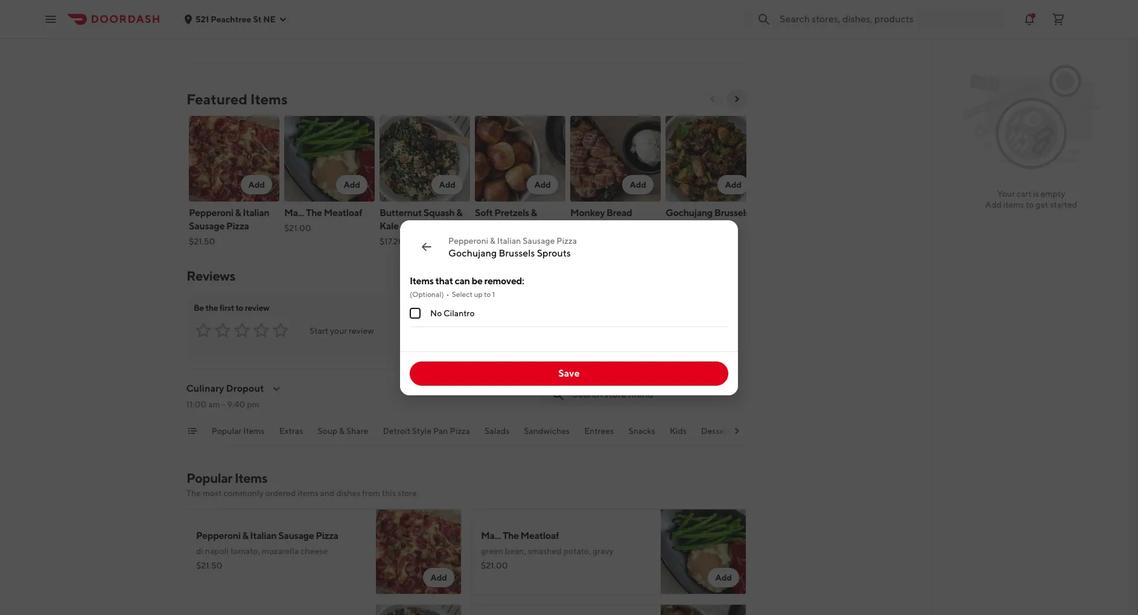 Task type: locate. For each thing, give the bounding box(es) containing it.
& inside pepperoni & italian sausage pizza $21.50
[[235, 207, 241, 219]]

pepperoni & italian sausage pizza image down store
[[376, 509, 462, 595]]

1 vertical spatial italian
[[497, 236, 521, 245]]

am
[[209, 400, 220, 409]]

pepperoni & italian sausage pizza di napoli tomato, mozarella cheese $21.50
[[196, 530, 339, 571]]

items
[[250, 91, 288, 107], [410, 275, 434, 286], [244, 426, 265, 436], [235, 470, 268, 486]]

first left order,
[[339, 0, 358, 3]]

subtotal
[[193, 5, 232, 18]]

review right start
[[349, 326, 374, 336]]

pizza for di
[[316, 530, 339, 542]]

green
[[481, 546, 503, 556]]

2 horizontal spatial sausage
[[523, 236, 555, 245]]

italian for $21.50
[[243, 207, 270, 219]]

italian inside pepperoni & italian sausage pizza $21.50
[[243, 207, 270, 219]]

featured items
[[187, 91, 288, 107]]

add for gochujang brussels sprouts
[[725, 180, 742, 190]]

popular inside button
[[212, 426, 242, 436]]

meatloaf up smashed on the left bottom
[[521, 530, 559, 542]]

0 horizontal spatial first
[[220, 303, 234, 313]]

2 horizontal spatial to
[[1026, 200, 1034, 210]]

soup & share button
[[318, 425, 369, 444]]

your
[[998, 189, 1015, 199]]

items left and
[[298, 488, 319, 498]]

pizza up cheese on the bottom left of the page
[[316, 530, 339, 542]]

brussels inside gochujang brussels sprouts
[[715, 207, 750, 219]]

pretzels
[[495, 207, 529, 219]]

0 horizontal spatial the
[[187, 488, 201, 498]]

meatloaf inside ma... the meatloaf green bean, smashed potato, gravy $21.00
[[521, 530, 559, 542]]

the
[[206, 303, 218, 313]]

desserts
[[702, 426, 735, 436]]

start your review
[[310, 326, 374, 336]]

to
[[1026, 200, 1034, 210], [484, 290, 491, 299], [236, 303, 243, 313]]

0 vertical spatial popular
[[212, 426, 242, 436]]

dialog
[[400, 220, 738, 395]]

pm
[[247, 400, 260, 409]]

can
[[455, 275, 470, 286]]

ma... for ma... the meatloaf
[[284, 207, 304, 219]]

1 horizontal spatial soft pretzels & provolone fondue image
[[661, 604, 747, 615]]

no
[[430, 308, 442, 318]]

items inside items that can be removed: (optional) • select up to 1
[[410, 275, 434, 286]]

1 vertical spatial the
[[187, 488, 201, 498]]

sausage
[[189, 220, 225, 232], [523, 236, 555, 245], [278, 530, 314, 542]]

squash
[[424, 207, 455, 219]]

1 vertical spatial meatloaf
[[521, 530, 559, 542]]

popular for popular items the most commonly ordered items and dishes from this store
[[187, 470, 232, 486]]

1 horizontal spatial first
[[339, 0, 358, 3]]

0 horizontal spatial sprouts
[[537, 247, 571, 259]]

(optional)
[[410, 290, 444, 299]]

0 vertical spatial the
[[306, 207, 322, 219]]

pizza inside pepperoni & italian sausage pizza di napoli tomato, mozarella cheese $21.50
[[316, 530, 339, 542]]

2 vertical spatial the
[[503, 530, 519, 542]]

items down your
[[1004, 200, 1025, 210]]

0 horizontal spatial pepperoni & italian sausage pizza image
[[189, 116, 280, 202]]

1 vertical spatial sausage
[[523, 236, 555, 245]]

0 vertical spatial ma...
[[284, 207, 304, 219]]

pepperoni
[[189, 207, 233, 219], [449, 236, 489, 245], [196, 530, 241, 542]]

1 vertical spatial sprouts
[[537, 247, 571, 259]]

pizza inside the pepperoni & italian sausage pizza gochujang brussels sprouts
[[557, 236, 577, 245]]

add button for monkey bread
[[623, 175, 654, 194]]

required.
[[281, 5, 325, 18]]

& inside button
[[340, 426, 345, 436]]

butternut squash & kale image
[[380, 116, 470, 202], [376, 604, 462, 615]]

kale
[[380, 220, 399, 232]]

0 vertical spatial pepperoni
[[189, 207, 233, 219]]

0 vertical spatial your
[[316, 0, 337, 3]]

2 vertical spatial pepperoni
[[196, 530, 241, 542]]

pepperoni for gochujang
[[449, 236, 489, 245]]

& inside butternut squash & kale $17.20
[[457, 207, 463, 219]]

ma... inside ma... the meatloaf $21.00
[[284, 207, 304, 219]]

1 vertical spatial gochujang
[[449, 247, 497, 259]]

gochujang down $16.70
[[449, 247, 497, 259]]

1 horizontal spatial pepperoni & italian sausage pizza image
[[376, 509, 462, 595]]

0 vertical spatial $21.00
[[284, 223, 311, 233]]

style
[[413, 426, 432, 436]]

kids button
[[670, 425, 687, 444]]

items inside 'heading'
[[250, 91, 288, 107]]

and
[[320, 488, 335, 498]]

sausage for $21.50
[[189, 220, 225, 232]]

add inside your cart is empty add items to get started
[[986, 200, 1002, 210]]

items
[[1004, 200, 1025, 210], [298, 488, 319, 498]]

items inside popular items the most commonly ordered items and dishes from this store
[[298, 488, 319, 498]]

0 vertical spatial italian
[[243, 207, 270, 219]]

1 vertical spatial review
[[349, 326, 374, 336]]

up
[[474, 290, 483, 299]]

italian for gochujang
[[497, 236, 521, 245]]

1 horizontal spatial items
[[1004, 200, 1025, 210]]

1 horizontal spatial sausage
[[278, 530, 314, 542]]

1 horizontal spatial $21.00
[[481, 561, 508, 571]]

sausage inside pepperoni & italian sausage pizza $21.50
[[189, 220, 225, 232]]

1 vertical spatial to
[[484, 290, 491, 299]]

1 horizontal spatial sprouts
[[666, 220, 699, 232]]

brussels
[[715, 207, 750, 219], [499, 247, 535, 259]]

to left get on the right
[[1026, 200, 1034, 210]]

meatloaf for green bean, smashed potato, gravy
[[521, 530, 559, 542]]

0 horizontal spatial $21.00
[[284, 223, 311, 233]]

pepperoni & italian sausage pizza image down featured items
[[189, 116, 280, 202]]

0 horizontal spatial brussels
[[499, 247, 535, 259]]

gochujang inside the pepperoni & italian sausage pizza gochujang brussels sprouts
[[449, 247, 497, 259]]

sandwiches button
[[525, 425, 570, 444]]

sausage up mozarella
[[278, 530, 314, 542]]

1 horizontal spatial review
[[349, 326, 374, 336]]

your right on at the top of the page
[[316, 0, 337, 3]]

italian inside the pepperoni & italian sausage pizza gochujang brussels sprouts
[[497, 236, 521, 245]]

1
[[493, 290, 495, 299]]

0 vertical spatial sprouts
[[666, 220, 699, 232]]

0 horizontal spatial gochujang
[[449, 247, 497, 259]]

pizza up reviews link
[[226, 220, 249, 232]]

sausage up reviews link
[[189, 220, 225, 232]]

select promotional banner element
[[450, 26, 484, 48]]

monkey
[[571, 207, 605, 219]]

1 vertical spatial pepperoni
[[449, 236, 489, 245]]

first right the
[[220, 303, 234, 313]]

bean,
[[505, 546, 526, 556]]

pizza right pan
[[450, 426, 471, 436]]

1 horizontal spatial the
[[306, 207, 322, 219]]

started
[[1051, 200, 1078, 210]]

pizza
[[226, 220, 249, 232], [557, 236, 577, 245], [450, 426, 471, 436], [316, 530, 339, 542]]

0 vertical spatial brussels
[[715, 207, 750, 219]]

1 horizontal spatial gochujang
[[666, 207, 713, 219]]

previous button of carousel image
[[708, 94, 718, 104]]

0 horizontal spatial meatloaf
[[324, 207, 362, 219]]

add for soft pretzels & provolone fondue
[[535, 180, 551, 190]]

items up commonly
[[235, 470, 268, 486]]

napoli
[[205, 546, 229, 556]]

0 horizontal spatial soft pretzels & provolone fondue image
[[475, 116, 566, 202]]

0 vertical spatial to
[[1026, 200, 1034, 210]]

$21.50 down napoli
[[196, 561, 223, 571]]

sausage for di
[[278, 530, 314, 542]]

•
[[447, 290, 450, 299]]

0 vertical spatial ma... the meatloaf image
[[284, 116, 375, 202]]

be the first to review
[[194, 303, 270, 313]]

1 vertical spatial butternut squash & kale image
[[376, 604, 462, 615]]

first
[[339, 0, 358, 3], [220, 303, 234, 313]]

2 vertical spatial italian
[[250, 530, 277, 542]]

gochujang brussels sprouts
[[666, 207, 750, 232]]

items that can be removed: group
[[410, 274, 729, 327]]

gochujang
[[666, 207, 713, 219], [449, 247, 497, 259]]

2 vertical spatial to
[[236, 303, 243, 313]]

monkey bread image
[[571, 116, 661, 202]]

1 vertical spatial brussels
[[499, 247, 535, 259]]

first inside enjoy a $0 delivery fee on your first order, $5 subtotal minimum required.
[[339, 0, 358, 3]]

brussels down gochujang brussels sprouts image
[[715, 207, 750, 219]]

popular inside popular items the most commonly ordered items and dishes from this store
[[187, 470, 232, 486]]

save
[[559, 367, 580, 379]]

brussels inside the pepperoni & italian sausage pizza gochujang brussels sprouts
[[499, 247, 535, 259]]

add for monkey bread
[[630, 180, 647, 190]]

sausage inside the pepperoni & italian sausage pizza gochujang brussels sprouts
[[523, 236, 555, 245]]

0 vertical spatial $21.50
[[189, 237, 215, 246]]

$5
[[390, 0, 402, 3]]

1 vertical spatial $21.50
[[196, 561, 223, 571]]

pizza inside pepperoni & italian sausage pizza $21.50
[[226, 220, 249, 232]]

to right the
[[236, 303, 243, 313]]

italian inside pepperoni & italian sausage pizza di napoli tomato, mozarella cheese $21.50
[[250, 530, 277, 542]]

1 horizontal spatial ma...
[[481, 530, 501, 542]]

ma...
[[284, 207, 304, 219], [481, 530, 501, 542]]

ma... the meatloaf image
[[284, 116, 375, 202], [661, 509, 747, 595]]

the inside ma... the meatloaf $21.00
[[306, 207, 322, 219]]

soup & share
[[318, 426, 369, 436]]

select
[[452, 290, 473, 299]]

1 horizontal spatial meatloaf
[[521, 530, 559, 542]]

gravy
[[593, 546, 614, 556]]

0 vertical spatial first
[[339, 0, 358, 3]]

$21.00 inside ma... the meatloaf green bean, smashed potato, gravy $21.00
[[481, 561, 508, 571]]

items inside button
[[244, 426, 265, 436]]

$21.50 inside pepperoni & italian sausage pizza $21.50
[[189, 237, 215, 246]]

is
[[1034, 189, 1040, 199]]

1 horizontal spatial brussels
[[715, 207, 750, 219]]

1 horizontal spatial to
[[484, 290, 491, 299]]

brussels down soft pretzels & provolone fondue $16.70 on the left top of page
[[499, 247, 535, 259]]

pepperoni inside pepperoni & italian sausage pizza $21.50
[[189, 207, 233, 219]]

0 horizontal spatial items
[[298, 488, 319, 498]]

0 horizontal spatial sausage
[[189, 220, 225, 232]]

meatloaf inside ma... the meatloaf $21.00
[[324, 207, 362, 219]]

the for green bean, smashed potato, gravy
[[503, 530, 519, 542]]

meatloaf left the butternut
[[324, 207, 362, 219]]

-
[[222, 400, 226, 409]]

the inside popular items the most commonly ordered items and dishes from this store
[[187, 488, 201, 498]]

0 horizontal spatial to
[[236, 303, 243, 313]]

entrees button
[[585, 425, 615, 444]]

items down pm
[[244, 426, 265, 436]]

your right start
[[330, 326, 347, 336]]

soft pretzels & provolone fondue $16.70
[[475, 207, 553, 246]]

$21.00
[[284, 223, 311, 233], [481, 561, 508, 571]]

pepperoni inside pepperoni & italian sausage pizza di napoli tomato, mozarella cheese $21.50
[[196, 530, 241, 542]]

$17.20
[[380, 237, 404, 246]]

on
[[302, 0, 314, 3]]

that
[[436, 275, 453, 286]]

empty
[[1041, 189, 1066, 199]]

dropout
[[226, 383, 264, 394]]

items inside popular items the most commonly ordered items and dishes from this store
[[235, 470, 268, 486]]

2 vertical spatial sausage
[[278, 530, 314, 542]]

& inside pepperoni & italian sausage pizza di napoli tomato, mozarella cheese $21.50
[[242, 530, 248, 542]]

ma... inside ma... the meatloaf green bean, smashed potato, gravy $21.00
[[481, 530, 501, 542]]

sausage inside pepperoni & italian sausage pizza di napoli tomato, mozarella cheese $21.50
[[278, 530, 314, 542]]

popular down -
[[212, 426, 242, 436]]

1 vertical spatial items
[[298, 488, 319, 498]]

add button for gochujang brussels sprouts
[[718, 175, 749, 194]]

provolone
[[475, 220, 519, 232]]

0 vertical spatial items
[[1004, 200, 1025, 210]]

detroit
[[383, 426, 411, 436]]

0 vertical spatial sausage
[[189, 220, 225, 232]]

0 vertical spatial pepperoni & italian sausage pizza image
[[189, 116, 280, 202]]

pizza down monkey in the right top of the page
[[557, 236, 577, 245]]

entrees
[[585, 426, 615, 436]]

get
[[1036, 200, 1049, 210]]

popular
[[212, 426, 242, 436], [187, 470, 232, 486]]

Item Search search field
[[573, 388, 737, 402]]

&
[[235, 207, 241, 219], [457, 207, 463, 219], [531, 207, 537, 219], [490, 236, 496, 245], [340, 426, 345, 436], [242, 530, 248, 542]]

meatloaf for ma... the meatloaf
[[324, 207, 362, 219]]

items for popular items
[[244, 426, 265, 436]]

dishes
[[336, 488, 361, 498]]

$16.70
[[475, 237, 501, 246]]

to left 1
[[484, 290, 491, 299]]

the inside ma... the meatloaf green bean, smashed potato, gravy $21.00
[[503, 530, 519, 542]]

1 vertical spatial $21.00
[[481, 561, 508, 571]]

& inside the pepperoni & italian sausage pizza gochujang brussels sprouts
[[490, 236, 496, 245]]

1 horizontal spatial ma... the meatloaf image
[[661, 509, 747, 595]]

521 peachtree st ne
[[196, 14, 276, 24]]

1 vertical spatial popular
[[187, 470, 232, 486]]

0 horizontal spatial ma...
[[284, 207, 304, 219]]

pepperoni inside the pepperoni & italian sausage pizza gochujang brussels sprouts
[[449, 236, 489, 245]]

2 horizontal spatial the
[[503, 530, 519, 542]]

$21.50
[[189, 237, 215, 246], [196, 561, 223, 571]]

enjoy a $0 delivery fee on your first order, $5 subtotal minimum required.
[[193, 0, 402, 18]]

$21.50 up reviews link
[[189, 237, 215, 246]]

add button for ma... the meatloaf
[[337, 175, 368, 194]]

popular up most
[[187, 470, 232, 486]]

items up (optional)
[[410, 275, 434, 286]]

review right the
[[245, 303, 270, 313]]

sausage down fondue
[[523, 236, 555, 245]]

soft pretzels & provolone fondue image
[[475, 116, 566, 202], [661, 604, 747, 615]]

pepperoni & italian sausage pizza image
[[189, 116, 280, 202], [376, 509, 462, 595]]

featured
[[187, 91, 248, 107]]

to inside items that can be removed: (optional) • select up to 1
[[484, 290, 491, 299]]

0 horizontal spatial ma... the meatloaf image
[[284, 116, 375, 202]]

items right featured
[[250, 91, 288, 107]]

0 vertical spatial review
[[245, 303, 270, 313]]

gochujang down gochujang brussels sprouts image
[[666, 207, 713, 219]]

1 vertical spatial ma...
[[481, 530, 501, 542]]

0 vertical spatial meatloaf
[[324, 207, 362, 219]]

& for pepperoni & italian sausage pizza di napoli tomato, mozarella cheese $21.50
[[242, 530, 248, 542]]

0 vertical spatial gochujang
[[666, 207, 713, 219]]

1 vertical spatial soft pretzels & provolone fondue image
[[661, 604, 747, 615]]

delivery
[[245, 0, 283, 3]]



Task type: vqa. For each thing, say whether or not it's contained in the screenshot.
$35,
no



Task type: describe. For each thing, give the bounding box(es) containing it.
extras button
[[279, 425, 304, 444]]

store
[[398, 488, 417, 498]]

a
[[222, 0, 227, 3]]

order,
[[360, 0, 388, 3]]

11:00 am - 9:40 pm
[[187, 400, 260, 409]]

add for butternut squash & kale
[[439, 180, 456, 190]]

your inside enjoy a $0 delivery fee on your first order, $5 subtotal minimum required.
[[316, 0, 337, 3]]

gochujang inside gochujang brussels sprouts
[[666, 207, 713, 219]]

521
[[196, 14, 209, 24]]

fee
[[285, 0, 300, 3]]

popular items
[[212, 426, 265, 436]]

enjoy
[[193, 0, 220, 3]]

peachtree
[[211, 14, 251, 24]]

11:00
[[187, 400, 207, 409]]

notification bell image
[[1023, 12, 1037, 26]]

desserts button
[[702, 425, 735, 444]]

salads
[[485, 426, 510, 436]]

cheese
[[301, 546, 328, 556]]

scroll menu navigation right image
[[732, 426, 742, 436]]

salads button
[[485, 425, 510, 444]]

1 vertical spatial your
[[330, 326, 347, 336]]

ordered
[[265, 488, 296, 498]]

pizza inside button
[[450, 426, 471, 436]]

from
[[362, 488, 380, 498]]

cilantro
[[444, 308, 475, 318]]

ma... for green bean, smashed potato, gravy
[[481, 530, 501, 542]]

items for featured items
[[250, 91, 288, 107]]

soft
[[475, 207, 493, 219]]

culinary dropout
[[187, 383, 264, 394]]

9:40
[[227, 400, 246, 409]]

tomato,
[[230, 546, 260, 556]]

pizza for $21.50
[[226, 220, 249, 232]]

pepperoni for di
[[196, 530, 241, 542]]

next button of carousel image
[[732, 94, 742, 104]]

pepperoni for $21.50
[[189, 207, 233, 219]]

extras
[[279, 426, 304, 436]]

& inside soft pretzels & provolone fondue $16.70
[[531, 207, 537, 219]]

0 vertical spatial soft pretzels & provolone fondue image
[[475, 116, 566, 202]]

smashed
[[528, 546, 562, 556]]

reviews
[[187, 268, 235, 284]]

reviews link
[[187, 268, 235, 284]]

featured items heading
[[187, 89, 288, 109]]

pan
[[434, 426, 449, 436]]

pepperoni & italian sausage pizza $21.50
[[189, 207, 270, 246]]

dialog containing gochujang brussels sprouts
[[400, 220, 738, 395]]

detroit style pan pizza
[[383, 426, 471, 436]]

items for popular items the most commonly ordered items and dishes from this store
[[235, 470, 268, 486]]

most
[[203, 488, 222, 498]]

& for soup & share
[[340, 426, 345, 436]]

be
[[472, 275, 483, 286]]

add button for butternut squash & kale
[[432, 175, 463, 194]]

detroit style pan pizza button
[[383, 425, 471, 444]]

add for pepperoni & italian sausage pizza
[[248, 180, 265, 190]]

this
[[382, 488, 396, 498]]

& for pepperoni & italian sausage pizza $21.50
[[235, 207, 241, 219]]

no cilantro
[[430, 308, 475, 318]]

$21.00 inside ma... the meatloaf $21.00
[[284, 223, 311, 233]]

potato,
[[564, 546, 591, 556]]

$0
[[229, 0, 243, 3]]

popular items the most commonly ordered items and dishes from this store
[[187, 470, 417, 498]]

culinary
[[187, 383, 224, 394]]

your cart is empty add items to get started
[[986, 189, 1078, 210]]

1 vertical spatial pepperoni & italian sausage pizza image
[[376, 509, 462, 595]]

ne
[[263, 14, 276, 24]]

No Cilantro checkbox
[[410, 308, 421, 318]]

mozarella
[[262, 546, 299, 556]]

add for ma... the meatloaf
[[344, 180, 360, 190]]

ma... the meatloaf $21.00
[[284, 207, 362, 233]]

1 vertical spatial ma... the meatloaf image
[[661, 509, 747, 595]]

ma... the meatloaf green bean, smashed potato, gravy $21.00
[[481, 530, 614, 571]]

open menu image
[[43, 12, 58, 26]]

pizza for gochujang
[[557, 236, 577, 245]]

to inside your cart is empty add items to get started
[[1026, 200, 1034, 210]]

snacks button
[[629, 425, 656, 444]]

0 vertical spatial butternut squash & kale image
[[380, 116, 470, 202]]

521 peachtree st ne button
[[184, 14, 288, 24]]

0 horizontal spatial review
[[245, 303, 270, 313]]

sprouts inside the pepperoni & italian sausage pizza gochujang brussels sprouts
[[537, 247, 571, 259]]

add button for soft pretzels & provolone fondue
[[527, 175, 558, 194]]

soup
[[318, 426, 338, 436]]

snacks
[[629, 426, 656, 436]]

sandwiches
[[525, 426, 570, 436]]

popular for popular items
[[212, 426, 242, 436]]

back image
[[420, 239, 434, 254]]

be
[[194, 303, 204, 313]]

st
[[253, 14, 262, 24]]

0 items, open order cart image
[[1052, 12, 1066, 26]]

$21.50 inside pepperoni & italian sausage pizza di napoli tomato, mozarella cheese $21.50
[[196, 561, 223, 571]]

items inside your cart is empty add items to get started
[[1004, 200, 1025, 210]]

butternut squash & kale $17.20
[[380, 207, 463, 246]]

bread
[[607, 207, 632, 219]]

monkey bread
[[571, 207, 632, 219]]

kids
[[670, 426, 687, 436]]

butternut
[[380, 207, 422, 219]]

gochujang brussels sprouts image
[[666, 116, 757, 202]]

add button for pepperoni & italian sausage pizza
[[241, 175, 272, 194]]

sausage for gochujang
[[523, 236, 555, 245]]

italian for di
[[250, 530, 277, 542]]

1 vertical spatial first
[[220, 303, 234, 313]]

removed:
[[484, 275, 524, 286]]

& for pepperoni & italian sausage pizza gochujang brussels sprouts
[[490, 236, 496, 245]]

commonly
[[224, 488, 264, 498]]

start
[[310, 326, 329, 336]]

pepperoni & italian sausage pizza gochujang brussels sprouts
[[449, 236, 577, 259]]

cart
[[1017, 189, 1032, 199]]

sprouts inside gochujang brussels sprouts
[[666, 220, 699, 232]]

the for ma... the meatloaf
[[306, 207, 322, 219]]



